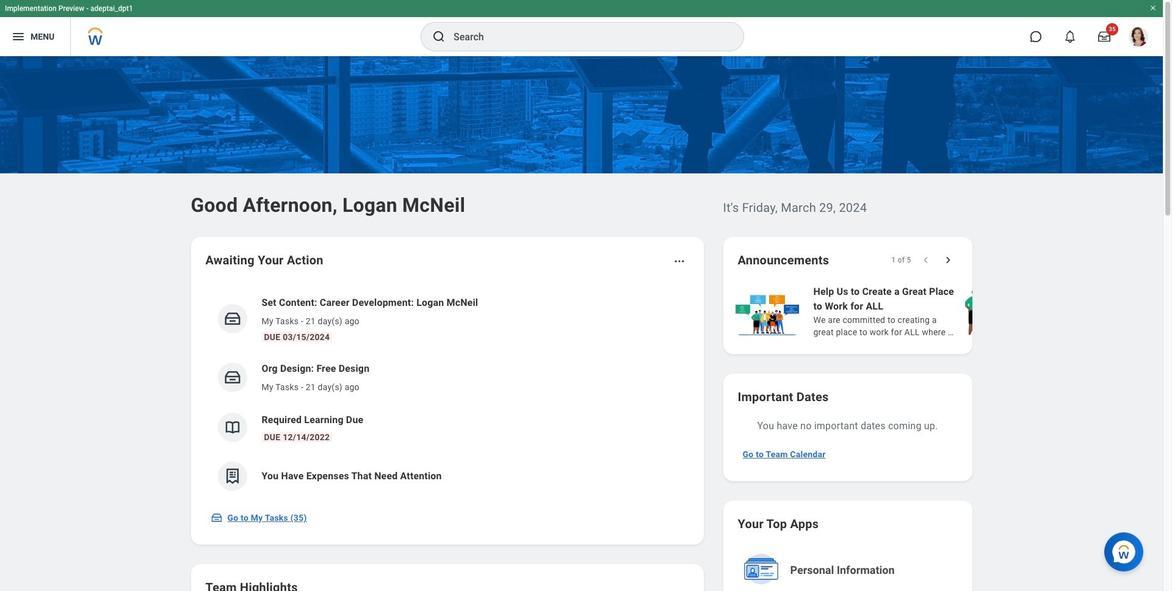 Task type: describe. For each thing, give the bounding box(es) containing it.
profile logan mcneil image
[[1130, 27, 1149, 49]]

related actions image
[[674, 255, 686, 268]]

chevron right small image
[[942, 254, 955, 266]]

inbox image
[[223, 368, 242, 387]]

chevron left small image
[[920, 254, 933, 266]]

book open image
[[223, 418, 242, 437]]

0 horizontal spatial list
[[206, 286, 689, 501]]

dashboard expenses image
[[223, 467, 242, 486]]



Task type: vqa. For each thing, say whether or not it's contained in the screenshot.
Export to Excel icon
no



Task type: locate. For each thing, give the bounding box(es) containing it.
main content
[[0, 56, 1173, 591]]

1 horizontal spatial inbox image
[[223, 310, 242, 328]]

1 horizontal spatial list
[[733, 283, 1173, 340]]

0 horizontal spatial inbox image
[[210, 512, 223, 524]]

inbox large image
[[1099, 31, 1111, 43]]

banner
[[0, 0, 1164, 56]]

notifications large image
[[1065, 31, 1077, 43]]

1 vertical spatial inbox image
[[210, 512, 223, 524]]

justify image
[[11, 29, 26, 44]]

inbox image
[[223, 310, 242, 328], [210, 512, 223, 524]]

search image
[[432, 29, 447, 44]]

Search Workday  search field
[[454, 23, 719, 50]]

list
[[733, 283, 1173, 340], [206, 286, 689, 501]]

close environment banner image
[[1150, 4, 1158, 12]]

0 vertical spatial inbox image
[[223, 310, 242, 328]]

status
[[892, 255, 912, 265]]



